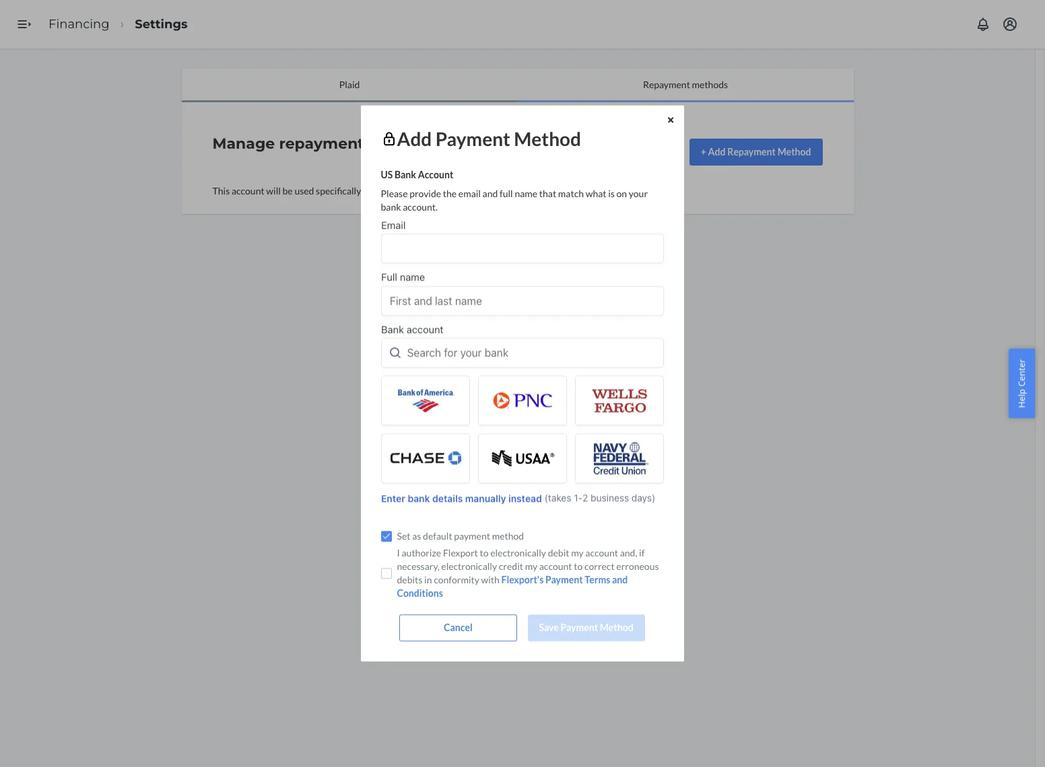 Task type: vqa. For each thing, say whether or not it's contained in the screenshot.
Payment inside button
yes



Task type: describe. For each thing, give the bounding box(es) containing it.
close image
[[668, 116, 673, 124]]

add payment method
[[397, 127, 581, 150]]

0 vertical spatial electronically
[[491, 548, 546, 559]]

save
[[539, 623, 559, 634]]

credit
[[499, 561, 523, 573]]

conditions
[[397, 588, 443, 600]]

please provide the email and full name that match what is on your bank account.
[[381, 188, 648, 213]]

help
[[1016, 389, 1028, 408]]

1 vertical spatial electronically
[[442, 561, 497, 573]]

authorize
[[402, 548, 442, 559]]

the
[[443, 188, 457, 200]]

full
[[500, 188, 513, 200]]

bank
[[395, 169, 417, 181]]

i authorize flexport to electronically debit my account and, if necessary, electronically credit my account to correct erroneous debits in conformity with
[[397, 548, 659, 586]]

flexport
[[443, 548, 478, 559]]

save payment method
[[539, 623, 634, 634]]

payment
[[454, 531, 491, 543]]

conformity
[[434, 575, 480, 586]]

necessary,
[[397, 561, 440, 573]]

help center
[[1016, 359, 1028, 408]]

flexport's
[[502, 575, 544, 586]]

set as default payment method
[[397, 531, 524, 543]]

account
[[418, 169, 454, 181]]

match
[[558, 188, 584, 200]]

account.
[[403, 202, 438, 213]]

on
[[617, 188, 627, 200]]

provide
[[410, 188, 441, 200]]

help center button
[[1009, 349, 1035, 418]]

and inside flexport's payment terms and conditions
[[612, 575, 628, 586]]

payment for save
[[561, 623, 598, 634]]

method for add payment method
[[514, 127, 581, 150]]

default
[[423, 531, 453, 543]]

payment for flexport's
[[546, 575, 583, 586]]



Task type: locate. For each thing, give the bounding box(es) containing it.
save payment method button
[[528, 615, 645, 642]]

bank
[[381, 202, 401, 213]]

1 vertical spatial method
[[600, 623, 634, 634]]

cancel button
[[400, 615, 517, 642]]

payment right save
[[561, 623, 598, 634]]

and,
[[620, 548, 638, 559]]

my right debit
[[571, 548, 584, 559]]

method inside button
[[600, 623, 634, 634]]

name
[[515, 188, 538, 200]]

in
[[425, 575, 432, 586]]

1 vertical spatial to
[[574, 561, 583, 573]]

method down the terms
[[600, 623, 634, 634]]

0 vertical spatial to
[[480, 548, 489, 559]]

0 vertical spatial and
[[483, 188, 498, 200]]

erroneous
[[617, 561, 659, 573]]

your
[[629, 188, 648, 200]]

that
[[540, 188, 557, 200]]

method
[[492, 531, 524, 543]]

to down 'payment'
[[480, 548, 489, 559]]

0 vertical spatial my
[[571, 548, 584, 559]]

my up flexport's
[[525, 561, 538, 573]]

please
[[381, 188, 408, 200]]

add payment method dialog
[[361, 105, 684, 662]]

1 horizontal spatial method
[[600, 623, 634, 634]]

what
[[586, 188, 607, 200]]

set
[[397, 531, 411, 543]]

payment for add
[[436, 127, 511, 150]]

method up "that" on the top right
[[514, 127, 581, 150]]

add
[[397, 127, 432, 150]]

and left full
[[483, 188, 498, 200]]

1 vertical spatial payment
[[546, 575, 583, 586]]

1 vertical spatial and
[[612, 575, 628, 586]]

electronically
[[491, 548, 546, 559], [442, 561, 497, 573]]

0 vertical spatial account
[[586, 548, 619, 559]]

0 horizontal spatial account
[[540, 561, 572, 573]]

flexport's payment terms and conditions link
[[397, 575, 628, 600]]

if
[[639, 548, 645, 559]]

1 horizontal spatial account
[[586, 548, 619, 559]]

0 vertical spatial method
[[514, 127, 581, 150]]

1 vertical spatial my
[[525, 561, 538, 573]]

us
[[381, 169, 393, 181]]

1 horizontal spatial to
[[574, 561, 583, 573]]

email
[[459, 188, 481, 200]]

2 vertical spatial payment
[[561, 623, 598, 634]]

debit
[[548, 548, 570, 559]]

payment up account
[[436, 127, 511, 150]]

account down debit
[[540, 561, 572, 573]]

with
[[481, 575, 500, 586]]

method
[[514, 127, 581, 150], [600, 623, 634, 634]]

debits
[[397, 575, 423, 586]]

account up correct
[[586, 548, 619, 559]]

1 horizontal spatial and
[[612, 575, 628, 586]]

method for save payment method
[[600, 623, 634, 634]]

as
[[413, 531, 421, 543]]

0 horizontal spatial to
[[480, 548, 489, 559]]

and inside please provide the email and full name that match what is on your bank account.
[[483, 188, 498, 200]]

1 horizontal spatial my
[[571, 548, 584, 559]]

to left correct
[[574, 561, 583, 573]]

0 horizontal spatial method
[[514, 127, 581, 150]]

center
[[1016, 359, 1028, 387]]

to
[[480, 548, 489, 559], [574, 561, 583, 573]]

i
[[397, 548, 400, 559]]

1 vertical spatial account
[[540, 561, 572, 573]]

cancel
[[444, 623, 473, 634]]

0 vertical spatial payment
[[436, 127, 511, 150]]

None checkbox
[[381, 532, 392, 543], [381, 569, 392, 580], [381, 532, 392, 543], [381, 569, 392, 580]]

flexport's payment terms and conditions
[[397, 575, 628, 600]]

and
[[483, 188, 498, 200], [612, 575, 628, 586]]

payment
[[436, 127, 511, 150], [546, 575, 583, 586], [561, 623, 598, 634]]

payment inside button
[[561, 623, 598, 634]]

is
[[609, 188, 615, 200]]

0 horizontal spatial my
[[525, 561, 538, 573]]

account
[[586, 548, 619, 559], [540, 561, 572, 573]]

and down erroneous
[[612, 575, 628, 586]]

correct
[[585, 561, 615, 573]]

terms
[[585, 575, 611, 586]]

electronically up credit
[[491, 548, 546, 559]]

payment down debit
[[546, 575, 583, 586]]

payment inside flexport's payment terms and conditions
[[546, 575, 583, 586]]

electronically down "flexport"
[[442, 561, 497, 573]]

0 horizontal spatial and
[[483, 188, 498, 200]]

us bank account
[[381, 169, 454, 181]]

my
[[571, 548, 584, 559], [525, 561, 538, 573]]



